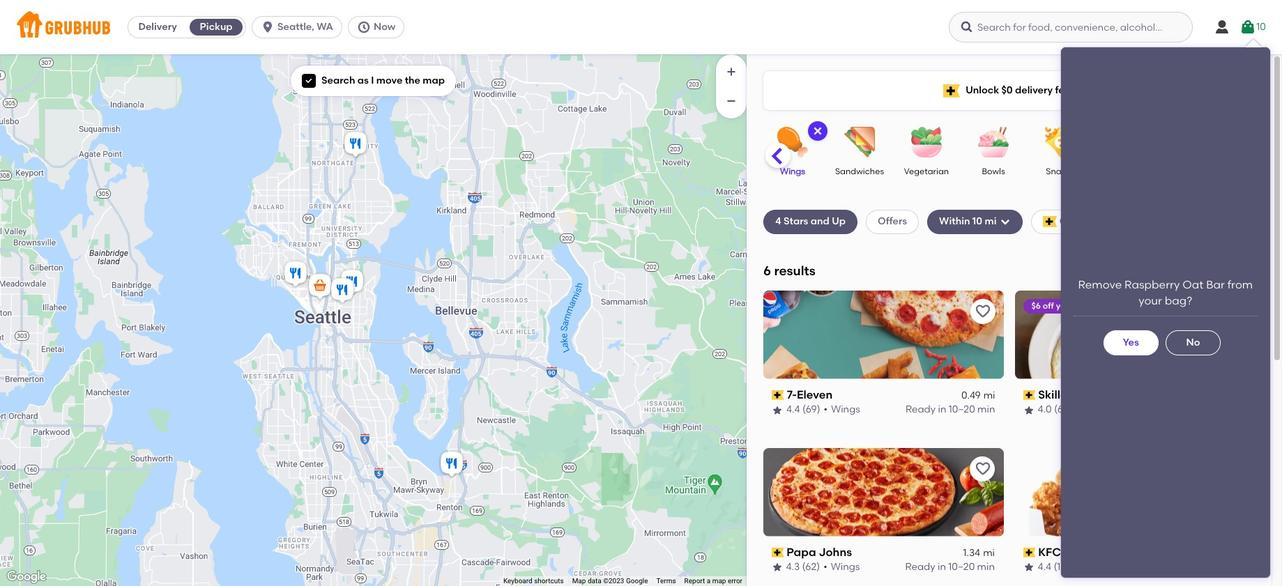 Task type: describe. For each thing, give the bounding box(es) containing it.
10–20 for 7-eleven
[[949, 404, 976, 416]]

remove raspberry oat bar from your bag?
[[1079, 278, 1254, 308]]

hill
[[1164, 388, 1182, 402]]

fees
[[1056, 84, 1076, 96]]

mi for papa johns
[[984, 548, 996, 559]]

1.34 mi
[[964, 548, 996, 559]]

star icon image for 4.4 (1806)
[[1024, 563, 1035, 574]]

traditional waffle
[[1087, 296, 1171, 308]]

save this restaurant image
[[975, 303, 992, 320]]

$6
[[1032, 301, 1041, 311]]

1 bacon from the top
[[1087, 313, 1114, 323]]

vegetarian
[[905, 167, 949, 176]]

search
[[322, 75, 355, 86]]

waffle
[[1141, 296, 1171, 308]]

• wings down kfc link at the right bottom
[[1086, 562, 1122, 574]]

4.4 for 4.4 (1806)
[[1038, 562, 1052, 574]]

no button
[[1166, 331, 1221, 356]]

$15+
[[1111, 301, 1129, 311]]

stars
[[784, 216, 809, 228]]

2
[[1128, 48, 1133, 58]]

wings for 4.4 (1806)
[[1093, 562, 1122, 574]]

now
[[374, 21, 396, 33]]

7-eleven
[[787, 388, 833, 402]]

0 horizontal spatial 10
[[973, 216, 983, 228]]

Search for food, convenience, alcohol... search field
[[949, 12, 1194, 43]]

keyboard shortcuts button
[[504, 577, 564, 587]]

bowls
[[982, 167, 1006, 176]]

star icon image for 4.4 (69)
[[772, 405, 783, 416]]

skillet diner @ capitol hill link
[[1024, 388, 1247, 403]]

4.4 (69)
[[787, 404, 821, 416]]

bowls image
[[970, 127, 1018, 158]]

offers
[[878, 216, 908, 228]]

svg image inside remove raspberry oat bar from your bag? tooltip
[[1192, 297, 1203, 308]]

svg image inside now button
[[357, 20, 371, 34]]

luciano's pizza & pasta (lake city way ne) image
[[341, 129, 369, 160]]

in for johns
[[939, 562, 947, 574]]

seattle,
[[278, 21, 315, 33]]

map region
[[0, 0, 847, 587]]

subscription pass image for 7-eleven
[[772, 391, 785, 400]]

• for johns
[[824, 562, 828, 574]]

kfc image
[[281, 259, 309, 290]]

$19.00
[[1221, 345, 1249, 357]]

$6 off your order of $15+
[[1032, 301, 1129, 311]]

coconut 2 shots
[[1087, 48, 1157, 58]]

main navigation navigation
[[0, 0, 1283, 54]]

and inside traditional waffle, bacon and eggs
[[1120, 359, 1139, 371]]

within
[[940, 216, 971, 228]]

6
[[764, 263, 772, 279]]

pickup button
[[187, 16, 246, 38]]

grubhub+
[[1060, 216, 1108, 228]]

sandwiches
[[836, 167, 885, 176]]

from
[[1228, 278, 1254, 291]]

0 vertical spatial mi
[[985, 216, 997, 228]]

pickup
[[200, 21, 233, 33]]

4.4 for 4.4 (69)
[[787, 404, 800, 416]]

7-eleven logo image
[[764, 291, 1004, 379]]

0 vertical spatial and
[[811, 216, 830, 228]]

data
[[588, 578, 602, 585]]

delivery
[[138, 21, 177, 33]]

10 inside 10 button
[[1257, 21, 1267, 33]]

now button
[[348, 16, 410, 38]]

order
[[1077, 301, 1099, 311]]

results
[[775, 263, 816, 279]]

0 vertical spatial eggs
[[1119, 313, 1138, 323]]

google image
[[3, 569, 50, 587]]

your inside 'remove raspberry oat bar from your bag?'
[[1139, 294, 1163, 308]]

no
[[1187, 337, 1201, 349]]

seattle, wa button
[[252, 16, 348, 38]]

skillet diner @ capitol hill logo image
[[1015, 291, 1256, 379]]

• right the (1806)
[[1086, 562, 1089, 574]]

oat
[[1183, 278, 1204, 291]]

(62)
[[803, 562, 821, 574]]

wings down wings image
[[781, 167, 806, 176]]

traditional for traditional waffle, bacon and eggs
[[1087, 345, 1138, 357]]

subscription pass image for skillet diner @ capitol hill
[[1024, 391, 1036, 400]]

(2)
[[1140, 313, 1151, 323]]

1 horizontal spatial map
[[713, 578, 726, 585]]

a
[[707, 578, 711, 585]]

1 vertical spatial save this restaurant image
[[975, 461, 992, 478]]

1 horizontal spatial svg image
[[1000, 217, 1011, 228]]

7-
[[787, 388, 797, 402]]

bar
[[1207, 278, 1226, 291]]

(69)
[[803, 404, 821, 416]]

6 results
[[764, 263, 816, 279]]

cafe
[[1252, 167, 1272, 176]]

traditional waffle link
[[1087, 296, 1171, 308]]

0.49
[[962, 390, 981, 402]]

ready in 10–20 min for papa johns
[[906, 562, 996, 574]]

wings for 4.3 (62)
[[832, 562, 861, 574]]

(667)
[[1055, 404, 1078, 416]]

4 stars and up
[[776, 216, 846, 228]]

sandwiches image
[[836, 127, 885, 158]]

terms
[[657, 578, 676, 585]]

eggs inside traditional waffle, bacon and eggs
[[1141, 359, 1164, 371]]

up
[[832, 216, 846, 228]]

delivery
[[1016, 84, 1053, 96]]

10 button
[[1240, 15, 1267, 40]]

seattle, wa
[[278, 21, 333, 33]]

$0
[[1002, 84, 1013, 96]]

kfc link
[[1024, 545, 1247, 561]]

papa johns logo image
[[764, 448, 1004, 537]]

remove raspberry oat bar from your bag? tooltip
[[1062, 0, 1271, 578]]

capitol
[[1120, 388, 1162, 402]]

min for papa johns
[[978, 562, 996, 574]]



Task type: vqa. For each thing, say whether or not it's contained in the screenshot.
Save this restaurant icon related to Save this restaurant button for the DC Pizza logo
no



Task type: locate. For each thing, give the bounding box(es) containing it.
• right (69)
[[824, 404, 828, 416]]

subscription pass image
[[772, 391, 785, 400], [1024, 391, 1036, 400]]

red robin image
[[438, 450, 466, 480]]

svg image down oat
[[1192, 297, 1203, 308]]

1.34
[[964, 548, 981, 559]]

wings down johns
[[832, 562, 861, 574]]

1 horizontal spatial 10
[[1257, 21, 1267, 33]]

eleven
[[797, 388, 833, 402]]

subscription pass image left papa
[[772, 548, 785, 558]]

subscription pass image inside skillet diner @ capitol hill link
[[1024, 391, 1036, 400]]

traditional inside traditional waffle, bacon and eggs
[[1087, 345, 1138, 357]]

2 vertical spatial svg image
[[1192, 297, 1203, 308]]

delivery button
[[128, 16, 187, 38]]

shots
[[1135, 48, 1157, 58]]

wings
[[781, 167, 806, 176], [832, 404, 861, 416], [832, 562, 861, 574], [1093, 562, 1122, 574]]

vegetarian image
[[903, 127, 951, 158]]

2 vertical spatial mi
[[984, 548, 996, 559]]

report a map error
[[685, 578, 743, 585]]

1 traditional from the top
[[1087, 296, 1138, 308]]

4.4 down 7- on the right bottom
[[787, 404, 800, 416]]

svg image right "within 10 mi" at top right
[[1000, 217, 1011, 228]]

traditional waffle, bacon and eggs
[[1087, 345, 1174, 371]]

map
[[423, 75, 445, 86], [713, 578, 726, 585]]

johns
[[820, 546, 853, 559]]

off
[[1043, 301, 1055, 311]]

star icon image left the 4.0
[[1024, 405, 1035, 416]]

waffle,
[[1141, 345, 1174, 357]]

4.4 down kfc at right bottom
[[1038, 562, 1052, 574]]

2 subscription pass image from the left
[[1024, 391, 1036, 400]]

0 vertical spatial grubhub plus flag logo image
[[944, 84, 961, 97]]

svg image
[[261, 20, 275, 34], [1000, 217, 1011, 228], [1192, 297, 1203, 308]]

map right the
[[423, 75, 445, 86]]

eggs down waffle, at the right bottom
[[1141, 359, 1164, 371]]

traditional
[[1087, 296, 1138, 308], [1087, 345, 1138, 357]]

0 vertical spatial svg image
[[261, 20, 275, 34]]

terms link
[[657, 578, 676, 585]]

keyboard shortcuts
[[504, 578, 564, 585]]

4.0
[[1038, 404, 1052, 416]]

0 vertical spatial bacon
[[1087, 313, 1114, 323]]

2 horizontal spatial svg image
[[1192, 297, 1203, 308]]

ready in 10–20 min down kfc link at the right bottom
[[1158, 562, 1247, 574]]

search as i move the map
[[322, 75, 445, 86]]

svg image inside 10 button
[[1240, 19, 1257, 36]]

svg image left the seattle,
[[261, 20, 275, 34]]

4.4 (1806)
[[1038, 562, 1082, 574]]

ready for papa johns
[[906, 562, 936, 574]]

• right (62)
[[824, 562, 828, 574]]

0 horizontal spatial and
[[811, 216, 830, 228]]

0 horizontal spatial subscription pass image
[[772, 548, 785, 558]]

bacon down of on the right of page
[[1087, 313, 1114, 323]]

diner
[[1075, 388, 1104, 402]]

mi
[[985, 216, 997, 228], [984, 390, 996, 402], [984, 548, 996, 559]]

snacks
[[1047, 167, 1075, 176]]

wa
[[317, 21, 333, 33]]

report a map error link
[[685, 578, 743, 585]]

grubhub plus flag logo image left unlock
[[944, 84, 961, 97]]

yes
[[1124, 337, 1140, 349]]

eggs down $15+ at the bottom of the page
[[1119, 313, 1138, 323]]

save this restaurant button for papa johns
[[971, 457, 996, 482]]

the
[[405, 75, 421, 86]]

0 horizontal spatial subscription pass image
[[772, 391, 785, 400]]

1 vertical spatial traditional
[[1087, 345, 1138, 357]]

bacon up skillet diner @ capitol hill
[[1087, 359, 1118, 371]]

move
[[377, 75, 403, 86]]

bacon inside traditional waffle, bacon and eggs
[[1087, 359, 1118, 371]]

kfc logo image
[[1015, 448, 1256, 537]]

remove
[[1079, 278, 1123, 291]]

1 vertical spatial mi
[[984, 390, 996, 402]]

papa
[[787, 546, 817, 559]]

your
[[1139, 294, 1163, 308], [1057, 301, 1075, 311]]

star icon image for 4.0 (667)
[[1024, 405, 1035, 416]]

and down the yes button
[[1120, 359, 1139, 371]]

unlock
[[966, 84, 1000, 96]]

star icon image
[[772, 405, 783, 416], [1024, 405, 1035, 416], [772, 563, 783, 574], [1024, 563, 1035, 574]]

in
[[939, 404, 947, 416], [939, 562, 947, 574], [1190, 562, 1198, 574]]

skillet
[[1039, 388, 1072, 402]]

1 horizontal spatial subscription pass image
[[1024, 391, 1036, 400]]

@
[[1107, 388, 1118, 402]]

bag?
[[1165, 294, 1193, 308]]

save this restaurant button
[[971, 299, 996, 324], [1222, 299, 1247, 324], [971, 457, 996, 482]]

error
[[728, 578, 743, 585]]

map right a
[[713, 578, 726, 585]]

of
[[1101, 301, 1109, 311]]

1 vertical spatial bacon
[[1087, 359, 1118, 371]]

4.3 (62)
[[787, 562, 821, 574]]

i
[[371, 75, 374, 86]]

papa johns
[[787, 546, 853, 559]]

0 horizontal spatial save this restaurant image
[[975, 461, 992, 478]]

coconut
[[1087, 48, 1123, 58]]

1 horizontal spatial and
[[1120, 359, 1139, 371]]

• wings right (69)
[[824, 404, 861, 416]]

grubhub plus flag logo image
[[944, 84, 961, 97], [1043, 217, 1057, 228]]

plus icon image
[[725, 65, 739, 79]]

star icon image left 4.4 (1806)
[[1024, 563, 1035, 574]]

grubhub plus flag logo image for unlock $0 delivery fees
[[944, 84, 961, 97]]

papa johns image
[[338, 268, 366, 298]]

svg image
[[1214, 19, 1231, 36], [1240, 19, 1257, 36], [357, 20, 371, 34], [961, 20, 974, 34], [305, 77, 313, 85], [813, 126, 824, 137], [1192, 346, 1203, 357]]

wings for 4.4 (69)
[[832, 404, 861, 416]]

0 vertical spatial map
[[423, 75, 445, 86]]

google
[[626, 578, 648, 585]]

1 vertical spatial map
[[713, 578, 726, 585]]

within 10 mi
[[940, 216, 997, 228]]

subscription pass image for papa johns
[[772, 548, 785, 558]]

wings right (69)
[[832, 404, 861, 416]]

1 horizontal spatial eggs
[[1141, 359, 1164, 371]]

1 vertical spatial and
[[1120, 359, 1139, 371]]

snacks image
[[1037, 127, 1085, 158]]

subscription pass image left 7- on the right bottom
[[772, 391, 785, 400]]

save this restaurant image
[[1226, 303, 1243, 320], [975, 461, 992, 478]]

1 vertical spatial svg image
[[1000, 217, 1011, 228]]

grubhub plus flag logo image for grubhub+
[[1043, 217, 1057, 228]]

cafe image
[[1237, 127, 1283, 158]]

ready in 10–20 min for 7-eleven
[[906, 404, 996, 416]]

traditional for traditional waffle
[[1087, 296, 1138, 308]]

subscription pass image left kfc at right bottom
[[1024, 548, 1036, 558]]

minus icon image
[[725, 94, 739, 108]]

mi right 0.49
[[984, 390, 996, 402]]

and left up on the right of the page
[[811, 216, 830, 228]]

1 vertical spatial eggs
[[1141, 359, 1164, 371]]

map data ©2023 google
[[572, 578, 648, 585]]

mi right the 1.34
[[984, 548, 996, 559]]

• for eleven
[[824, 404, 828, 416]]

report
[[685, 578, 705, 585]]

0 horizontal spatial svg image
[[261, 20, 275, 34]]

star icon image left 4.3
[[772, 563, 783, 574]]

your right off
[[1057, 301, 1075, 311]]

1 vertical spatial grubhub plus flag logo image
[[1043, 217, 1057, 228]]

4.0 (667)
[[1038, 404, 1078, 416]]

bacon eggs (2)
[[1087, 313, 1151, 323]]

1 vertical spatial 4.4
[[1038, 562, 1052, 574]]

yes button
[[1104, 331, 1159, 356]]

ready in 10–20 min down the 1.34
[[906, 562, 996, 574]]

and
[[811, 216, 830, 228], [1120, 359, 1139, 371]]

bacon
[[1087, 313, 1114, 323], [1087, 359, 1118, 371]]

1 subscription pass image from the left
[[772, 548, 785, 558]]

(1806)
[[1054, 562, 1082, 574]]

0 horizontal spatial eggs
[[1119, 313, 1138, 323]]

unlock $0 delivery fees
[[966, 84, 1076, 96]]

1 horizontal spatial subscription pass image
[[1024, 548, 1036, 558]]

0 vertical spatial traditional
[[1087, 296, 1138, 308]]

1 subscription pass image from the left
[[772, 391, 785, 400]]

0 vertical spatial save this restaurant image
[[1226, 303, 1243, 320]]

save this restaurant button for 7-eleven
[[971, 299, 996, 324]]

• wings
[[824, 404, 861, 416], [824, 562, 861, 574], [1086, 562, 1122, 574]]

your down raspberry
[[1139, 294, 1163, 308]]

4.3
[[787, 562, 801, 574]]

10–20 for papa johns
[[949, 562, 976, 574]]

©2023
[[603, 578, 625, 585]]

traditional waffle, bacon and eggs link
[[1087, 345, 1174, 371]]

wings down kfc link at the right bottom
[[1093, 562, 1122, 574]]

ready in 10–20 min down 0.49
[[906, 404, 996, 416]]

0 horizontal spatial grubhub plus flag logo image
[[944, 84, 961, 97]]

as
[[358, 75, 369, 86]]

subscription pass image inside kfc link
[[1024, 548, 1036, 558]]

0 horizontal spatial your
[[1057, 301, 1075, 311]]

star icon image for 4.3 (62)
[[772, 563, 783, 574]]

star icon image left 4.4 (69)
[[772, 405, 783, 416]]

4
[[776, 216, 782, 228]]

mi right within
[[985, 216, 997, 228]]

raspberry
[[1125, 278, 1181, 291]]

shortcuts
[[534, 578, 564, 585]]

subscription pass image
[[772, 548, 785, 558], [1024, 548, 1036, 558]]

1 vertical spatial 10
[[973, 216, 983, 228]]

2 bacon from the top
[[1087, 359, 1118, 371]]

svg image inside seattle, wa button
[[261, 20, 275, 34]]

skillet diner @ capitol hill image
[[328, 276, 356, 307]]

in for eleven
[[939, 404, 947, 416]]

svg image inside remove raspberry oat bar from your bag? tooltip
[[1192, 346, 1203, 357]]

0 vertical spatial 10
[[1257, 21, 1267, 33]]

2 subscription pass image from the left
[[1024, 548, 1036, 558]]

1 horizontal spatial save this restaurant image
[[1226, 303, 1243, 320]]

wings image
[[769, 127, 818, 158]]

• wings for papa johns
[[824, 562, 861, 574]]

0.49 mi
[[962, 390, 996, 402]]

0 horizontal spatial map
[[423, 75, 445, 86]]

0 vertical spatial 4.4
[[787, 404, 800, 416]]

2 traditional from the top
[[1087, 345, 1138, 357]]

• wings for 7-eleven
[[824, 404, 861, 416]]

min
[[978, 404, 996, 416], [978, 562, 996, 574], [1230, 562, 1247, 574]]

1 horizontal spatial grubhub plus flag logo image
[[1043, 217, 1057, 228]]

eggs
[[1119, 313, 1138, 323], [1141, 359, 1164, 371]]

subscription pass image left 'skillet'
[[1024, 391, 1036, 400]]

1 horizontal spatial your
[[1139, 294, 1163, 308]]

0 horizontal spatial 4.4
[[787, 404, 800, 416]]

7 eleven image
[[306, 272, 334, 302]]

mi for 7-eleven
[[984, 390, 996, 402]]

4.4
[[787, 404, 800, 416], [1038, 562, 1052, 574]]

ready for 7-eleven
[[906, 404, 936, 416]]

subscription pass image for kfc
[[1024, 548, 1036, 558]]

1 horizontal spatial 4.4
[[1038, 562, 1052, 574]]

grubhub plus flag logo image left grubhub+
[[1043, 217, 1057, 228]]

keyboard
[[504, 578, 533, 585]]

min for 7-eleven
[[978, 404, 996, 416]]

• wings down johns
[[824, 562, 861, 574]]

ready
[[906, 404, 936, 416], [906, 562, 936, 574], [1158, 562, 1188, 574]]



